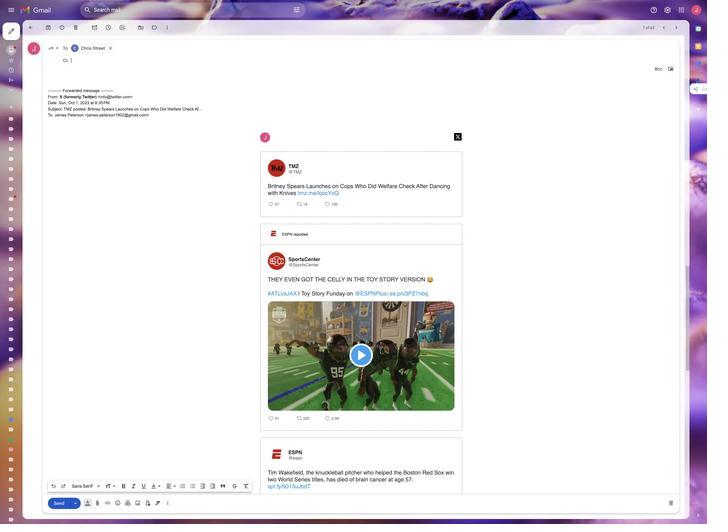Task type: describe. For each thing, give the bounding box(es) containing it.
toggle confidential mode image
[[145, 500, 151, 507]]

story
[[380, 276, 399, 283]]

<james.peterson1902@gmail.com>
[[85, 113, 149, 118]]

press delete to remove this chip image
[[108, 46, 113, 51]]

2 - from the left
[[49, 88, 51, 93]]

12 - from the left
[[102, 88, 104, 93]]

they
[[268, 276, 283, 283]]

retweet image
[[296, 415, 303, 422]]

indent more ‪(⌘])‬ image
[[210, 483, 216, 490]]

Search mail text field
[[94, 7, 276, 13]]

advanced search options image
[[291, 3, 303, 16]]

quote ‪(⌘⇧9)‬ image
[[220, 483, 226, 490]]

15 - from the left
[[106, 88, 108, 93]]

from:
[[48, 95, 59, 99]]

after
[[417, 183, 428, 190]]

funday
[[327, 290, 346, 297]]

2.3k
[[331, 417, 340, 421]]

delete image
[[73, 24, 79, 31]]

sportscenter's video image
[[268, 302, 455, 409]]

who inside britney spears launches on cops who did welfare check after dancing with knives
[[355, 183, 367, 190]]

tmz @tmz
[[289, 164, 302, 174]]

launches inside ---------- forwarded message --------- from: x (formerly twitter) <info@twitter.com> date: sun, oct 1, 2023 at 8:35 pm subject: tmz posted: britney spears launches on cops who did welfare check af... to: james peterson <james.peterson1902@gmail.com>
[[116, 107, 133, 112]]

like image
[[324, 415, 331, 422]]

97
[[274, 202, 280, 207]]

serif
[[83, 484, 93, 489]]

tim
[[268, 470, 277, 476]]

james
[[55, 113, 67, 118]]

220
[[303, 417, 310, 421]]

insert signature image
[[155, 500, 161, 507]]

sportscenter
[[289, 257, 321, 263]]

welfare inside ---------- forwarded message --------- from: x (formerly twitter) <info@twitter.com> date: sun, oct 1, 2023 at 8:35 pm subject: tmz posted: britney spears launches on cops who did welfare check af... to: james peterson <james.peterson1902@gmail.com>
[[167, 107, 181, 112]]

check inside britney spears launches on cops who did welfare check after dancing with knives
[[399, 183, 415, 190]]

more options image
[[166, 500, 170, 507]]

red
[[423, 470, 433, 476]]

to:
[[48, 113, 53, 118]]

got
[[302, 276, 314, 283]]

|
[[299, 290, 300, 297]]

spears inside ---------- forwarded message --------- from: x (formerly twitter) <info@twitter.com> date: sun, oct 1, 2023 at 8:35 pm subject: tmz posted: britney spears launches on cops who did welfare check af... to: james peterson <james.peterson1902@gmail.com>
[[102, 107, 114, 112]]

at inside ---------- forwarded message --------- from: x (formerly twitter) <info@twitter.com> date: sun, oct 1, 2023 at 8:35 pm subject: tmz posted: britney spears launches on cops who did welfare check af... to: james peterson <james.peterson1902@gmail.com>
[[91, 101, 94, 105]]

61
[[274, 417, 280, 421]]

espn reposted link
[[261, 224, 462, 245]]

brain
[[356, 477, 369, 483]]

on inside ---------- forwarded message --------- from: x (formerly twitter) <info@twitter.com> date: sun, oct 1, 2023 at 8:35 pm subject: tmz posted: britney spears launches on cops who did welfare check af... to: james peterson <james.peterson1902@gmail.com>
[[134, 107, 139, 112]]

check inside ---------- forwarded message --------- from: x (formerly twitter) <info@twitter.com> date: sun, oct 1, 2023 at 8:35 pm subject: tmz posted: britney spears launches on cops who did welfare check af... to: james peterson <james.peterson1902@gmail.com>
[[183, 107, 194, 112]]

chris
[[81, 46, 92, 51]]

17 - from the left
[[109, 88, 110, 93]]

16
[[303, 202, 308, 207]]

2 vertical spatial on
[[347, 290, 353, 297]]

sox
[[435, 470, 444, 476]]

sans serif
[[72, 484, 93, 489]]

cc link
[[63, 58, 68, 63]]

14 - from the left
[[105, 88, 106, 93]]

reply image
[[268, 415, 274, 422]]

titles,
[[312, 477, 325, 483]]

like image
[[324, 201, 331, 208]]

insert photo image
[[135, 500, 141, 507]]

espn reposted
[[282, 232, 308, 237]]

knuckleball
[[316, 470, 344, 476]]

labels image
[[152, 24, 158, 31]]

espn's avatar image inside espn reposted link
[[269, 229, 279, 239]]

7
[[644, 25, 646, 30]]

toy
[[302, 290, 310, 297]]

:
[[387, 290, 389, 297]]

dancing
[[430, 183, 451, 190]]

reply image
[[268, 201, 274, 208]]

@espn
[[289, 456, 303, 461]]

has
[[327, 477, 336, 483]]

Message Body text field
[[48, 76, 675, 525]]

1 - from the left
[[48, 88, 49, 93]]

tmz inside tmz @tmz
[[289, 164, 299, 169]]

af...
[[195, 107, 202, 112]]

1 vertical spatial espn's avatar image
[[268, 446, 286, 464]]

who
[[364, 470, 374, 476]]

britney inside britney spears launches on cops who did welfare check after dancing with knives
[[268, 183, 286, 190]]

press delete to remove this chip element
[[108, 46, 113, 51]]

1 the from the left
[[307, 470, 314, 476]]

@espnplus link
[[355, 290, 387, 297]]

2 the from the left
[[394, 470, 402, 476]]

remove formatting ‪(⌘\)‬ image
[[243, 483, 249, 490]]

es.pn/3pz7nbq link
[[390, 290, 428, 297]]

formatting options toolbar
[[48, 481, 252, 492]]

story
[[312, 290, 325, 297]]

100
[[331, 202, 338, 207]]

in
[[347, 276, 353, 283]]

cops inside ---------- forwarded message --------- from: x (formerly twitter) <info@twitter.com> date: sun, oct 1, 2023 at 8:35 pm subject: tmz posted: britney spears launches on cops who did welfare check af... to: james peterson <james.peterson1902@gmail.com>
[[140, 107, 150, 112]]

8 - from the left
[[57, 88, 59, 93]]

2 the from the left
[[354, 276, 365, 283]]

archive image
[[45, 24, 51, 31]]

strikethrough ‪(⌘⇧x)‬ image
[[232, 483, 238, 490]]

11 - from the left
[[101, 88, 102, 93]]

x
[[60, 95, 62, 99]]

cc
[[63, 58, 68, 63]]

espn for espn @espn
[[289, 450, 302, 456]]

5 - from the left
[[53, 88, 55, 93]]

did inside ---------- forwarded message --------- from: x (formerly twitter) <info@twitter.com> date: sun, oct 1, 2023 at 8:35 pm subject: tmz posted: britney spears launches on cops who did welfare check af... to: james peterson <james.peterson1902@gmail.com>
[[160, 107, 166, 112]]

sun,
[[59, 101, 67, 105]]

bulleted list ‪(⌘⇧8)‬ image
[[190, 483, 196, 490]]

discard draft ‪(⌘⇧d)‬ image
[[669, 500, 675, 507]]

(formerly
[[64, 95, 81, 99]]

to link
[[63, 46, 68, 51]]

bcc
[[656, 66, 663, 72]]

even
[[285, 276, 300, 283]]

gmail image
[[20, 4, 54, 16]]

cancer
[[370, 477, 387, 483]]

#atlvsjax link
[[268, 290, 297, 297]]

version
[[400, 276, 426, 283]]

to
[[63, 46, 68, 51]]

2.3k link
[[331, 417, 340, 422]]

cops inside britney spears launches on cops who did welfare check after dancing with knives
[[340, 183, 354, 190]]

helped
[[376, 470, 393, 476]]

add to tasks image
[[119, 24, 125, 31]]

bcc link
[[656, 66, 663, 72]]

undo ‪(⌘z)‬ image
[[50, 483, 57, 490]]

two
[[268, 477, 277, 483]]



Task type: vqa. For each thing, say whether or not it's contained in the screenshot.
Browse spaces button
no



Task type: locate. For each thing, give the bounding box(es) containing it.
more image
[[164, 24, 170, 31]]

of right 7
[[647, 25, 650, 30]]

1 vertical spatial espn
[[289, 450, 302, 456]]

tim wakefield, the knuckleball pitcher who helped the boston red sox win two world series titles, has died of brain cancer at age 57. spr.ly/6013ujbdt
[[268, 470, 455, 490]]

support image
[[651, 6, 658, 14]]

7 of 63
[[644, 25, 655, 30]]

sportscenter's avatar image
[[268, 253, 286, 270]]

1 the from the left
[[315, 276, 326, 283]]

57.
[[406, 477, 414, 483]]

the up age at bottom
[[394, 470, 402, 476]]

1 vertical spatial on
[[333, 183, 339, 190]]

espn
[[282, 232, 293, 237], [289, 450, 302, 456]]

attach files image
[[95, 500, 101, 507]]

tmz right tmz's avatar
[[289, 164, 299, 169]]

insert link ‪(⌘k)‬ image
[[105, 500, 111, 507]]

None search field
[[80, 3, 306, 18]]

they even got the celly in the toy story version
[[268, 276, 427, 283]]

61 link
[[274, 417, 280, 422]]

welfare inside britney spears launches on cops who did welfare check after dancing with knives
[[378, 183, 398, 190]]

launches inside britney spears launches on cops who did welfare check after dancing with knives
[[307, 183, 331, 190]]

launches up the tmz.me/kjocycq
[[307, 183, 331, 190]]

spr.ly/6013ujbdt
[[268, 483, 311, 490]]

16 link
[[303, 202, 308, 208]]

who inside ---------- forwarded message --------- from: x (formerly twitter) <info@twitter.com> date: sun, oct 1, 2023 at 8:35 pm subject: tmz posted: britney spears launches on cops who did welfare check af... to: james peterson <james.peterson1902@gmail.com>
[[151, 107, 159, 112]]

numbered list ‪(⌘⇧7)‬ image
[[180, 483, 186, 490]]

😂 image
[[427, 277, 434, 284]]

launches up <james.peterson1902@gmail.com>
[[116, 107, 133, 112]]

spears down 8:35 pm
[[102, 107, 114, 112]]

the right got
[[315, 276, 326, 283]]

older image
[[674, 24, 680, 31]]

espn's avatar image
[[269, 229, 279, 239], [268, 446, 286, 464]]

1 horizontal spatial who
[[355, 183, 367, 190]]

1 horizontal spatial britney
[[268, 183, 286, 190]]

0 horizontal spatial the
[[307, 470, 314, 476]]

tmz inside ---------- forwarded message --------- from: x (formerly twitter) <info@twitter.com> date: sun, oct 1, 2023 at 8:35 pm subject: tmz posted: britney spears launches on cops who did welfare check af... to: james peterson <james.peterson1902@gmail.com>
[[64, 107, 72, 112]]

the right in
[[354, 276, 365, 283]]

@espnplus
[[355, 290, 387, 297]]

2 horizontal spatial on
[[347, 290, 353, 297]]

italic ‪(⌘i)‬ image
[[131, 483, 137, 490]]

did inside britney spears launches on cops who did welfare check after dancing with knives
[[368, 183, 377, 190]]

message
[[83, 88, 100, 93]]

4 - from the left
[[52, 88, 53, 93]]

1 horizontal spatial the
[[354, 276, 365, 283]]

0 vertical spatial spears
[[102, 107, 114, 112]]

chris street
[[81, 46, 105, 51]]

1 vertical spatial launches
[[307, 183, 331, 190]]

espn's avatar image up "tim"
[[268, 446, 286, 464]]

twitter)
[[82, 95, 97, 99]]

forwarded
[[63, 88, 82, 93]]

settings image
[[665, 6, 672, 14]]

series
[[295, 477, 311, 483]]

1 horizontal spatial spears
[[287, 183, 305, 190]]

18 - from the left
[[110, 88, 112, 93]]

espn inside espn @espn
[[289, 450, 302, 456]]

1 vertical spatial tmz
[[289, 164, 299, 169]]

0 vertical spatial cops
[[140, 107, 150, 112]]

es.pn/3pz7nbq
[[390, 290, 428, 297]]

insert emoji ‪(⌘⇧2)‬ image
[[115, 500, 121, 507]]

knives
[[280, 190, 297, 197]]

None text field
[[71, 55, 675, 66]]

britney up with
[[268, 183, 286, 190]]

redo ‪(⌘y)‬ image
[[60, 483, 67, 490]]

cops
[[140, 107, 150, 112], [340, 183, 354, 190]]

1 horizontal spatial at
[[389, 477, 393, 483]]

check left after
[[399, 183, 415, 190]]

0 horizontal spatial check
[[183, 107, 194, 112]]

world
[[278, 477, 293, 483]]

0 horizontal spatial who
[[151, 107, 159, 112]]

spears inside britney spears launches on cops who did welfare check after dancing with knives
[[287, 183, 305, 190]]

0 vertical spatial who
[[151, 107, 159, 112]]

did
[[160, 107, 166, 112], [368, 183, 377, 190]]

0 vertical spatial launches
[[116, 107, 133, 112]]

insert files using drive image
[[125, 500, 131, 507]]

0 horizontal spatial tmz
[[64, 107, 72, 112]]

on inside britney spears launches on cops who did welfare check after dancing with knives
[[333, 183, 339, 190]]

britney inside ---------- forwarded message --------- from: x (formerly twitter) <info@twitter.com> date: sun, oct 1, 2023 at 8:35 pm subject: tmz posted: britney spears launches on cops who did welfare check af... to: james peterson <james.peterson1902@gmail.com>
[[88, 107, 100, 112]]

0 horizontal spatial the
[[315, 276, 326, 283]]

espn's avatar image left espn reposted
[[269, 229, 279, 239]]

move to image
[[138, 24, 144, 31]]

tmz down oct
[[64, 107, 72, 112]]

snooze image
[[105, 24, 112, 31]]

spears up knives
[[287, 183, 305, 190]]

0 horizontal spatial at
[[91, 101, 94, 105]]

3 - from the left
[[51, 88, 52, 93]]

type of response image
[[48, 45, 54, 52]]

age
[[395, 477, 404, 483]]

1 vertical spatial of
[[350, 477, 354, 483]]

newer image
[[661, 24, 668, 31]]

bold ‪(⌘b)‬ image
[[121, 483, 127, 490]]

0 vertical spatial at
[[91, 101, 94, 105]]

0 vertical spatial britney
[[88, 107, 100, 112]]

1 vertical spatial spears
[[287, 183, 305, 190]]

pitcher
[[345, 470, 362, 476]]

tmz.me/kjocycq link
[[298, 190, 339, 197]]

1 vertical spatial who
[[355, 183, 367, 190]]

#atlvsjax | toy story funday on @espnplus : es.pn/3pz7nbq
[[268, 290, 428, 297]]

espn up wakefield,
[[289, 450, 302, 456]]

0 vertical spatial check
[[183, 107, 194, 112]]

0 horizontal spatial cops
[[140, 107, 150, 112]]

the
[[315, 276, 326, 283], [354, 276, 365, 283]]

at down the "twitter)"
[[91, 101, 94, 105]]

on right funday
[[347, 290, 353, 297]]

1 vertical spatial britney
[[268, 183, 286, 190]]

1 horizontal spatial on
[[333, 183, 339, 190]]

0 horizontal spatial spears
[[102, 107, 114, 112]]

win
[[446, 470, 455, 476]]

97 link
[[274, 202, 280, 208]]

0 horizontal spatial launches
[[116, 107, 133, 112]]

1 horizontal spatial tmz
[[289, 164, 299, 169]]

8:35 pm
[[95, 101, 110, 105]]

of down pitcher
[[350, 477, 354, 483]]

10 - from the left
[[60, 88, 62, 93]]

posted:
[[73, 107, 87, 112]]

britney spears launches on cops who did welfare check after dancing with knives
[[268, 183, 451, 197]]

1 vertical spatial at
[[389, 477, 393, 483]]

launches
[[116, 107, 133, 112], [307, 183, 331, 190]]

0 horizontal spatial on
[[134, 107, 139, 112]]

indent less ‪(⌘[)‬ image
[[200, 483, 206, 490]]

subject:
[[48, 107, 63, 112]]

0 vertical spatial espn's avatar image
[[269, 229, 279, 239]]

1 horizontal spatial the
[[394, 470, 402, 476]]

main menu image
[[8, 6, 15, 14]]

0 vertical spatial of
[[647, 25, 650, 30]]

toy
[[367, 276, 378, 283]]

welfare
[[167, 107, 181, 112], [378, 183, 398, 190]]

of
[[647, 25, 650, 30], [350, 477, 354, 483]]

6 - from the left
[[55, 88, 56, 93]]

street
[[93, 46, 105, 51]]

#atlvsjax
[[268, 290, 297, 297]]

1 horizontal spatial launches
[[307, 183, 331, 190]]

---------- forwarded message --------- from: x (formerly twitter) <info@twitter.com> date: sun, oct 1, 2023 at 8:35 pm subject: tmz posted: britney spears launches on cops who did welfare check af... to: james peterson <james.peterson1902@gmail.com>
[[48, 88, 202, 118]]

on
[[134, 107, 139, 112], [333, 183, 339, 190], [347, 290, 353, 297]]

oct
[[68, 101, 75, 105]]

220 link
[[303, 417, 310, 422]]

of inside tim wakefield, the knuckleball pitcher who helped the boston red sox win two world series titles, has died of brain cancer at age 57. spr.ly/6013ujbdt
[[350, 477, 354, 483]]

at left age at bottom
[[389, 477, 393, 483]]

1 vertical spatial did
[[368, 183, 377, 190]]

spr.ly/6013ujbdt link
[[268, 483, 311, 490]]

send button
[[48, 498, 71, 509]]

1 vertical spatial welfare
[[378, 183, 398, 190]]

tmz.me/kjocycq
[[298, 190, 339, 197]]

1 horizontal spatial check
[[399, 183, 415, 190]]

63
[[651, 25, 655, 30]]

boston
[[404, 470, 421, 476]]

0 horizontal spatial of
[[350, 477, 354, 483]]

with
[[268, 190, 278, 197]]

celly
[[328, 276, 345, 283]]

on up <james.peterson1902@gmail.com>
[[134, 107, 139, 112]]

britney
[[88, 107, 100, 112], [268, 183, 286, 190]]

on up 100
[[333, 183, 339, 190]]

sans serif option
[[71, 483, 96, 490]]

9 - from the left
[[59, 88, 60, 93]]

back to inbox image
[[28, 24, 34, 31]]

0 vertical spatial welfare
[[167, 107, 181, 112]]

report spam image
[[59, 24, 65, 31]]

tmz's avatar image
[[268, 159, 286, 177]]

0 horizontal spatial did
[[160, 107, 166, 112]]

<info@twitter.com>
[[98, 95, 133, 99]]

wakefield,
[[279, 470, 305, 476]]

1 horizontal spatial welfare
[[378, 183, 398, 190]]

0 horizontal spatial welfare
[[167, 107, 181, 112]]

at
[[91, 101, 94, 105], [389, 477, 393, 483]]

search mail image
[[82, 4, 93, 16]]

espn for espn reposted
[[282, 232, 293, 237]]

19 - from the left
[[112, 88, 113, 93]]

@sportscenter
[[289, 263, 319, 268]]

13 - from the left
[[104, 88, 105, 93]]

britney down 8:35 pm
[[88, 107, 100, 112]]

1,
[[76, 101, 79, 105]]

1 vertical spatial check
[[399, 183, 415, 190]]

16 - from the left
[[108, 88, 109, 93]]

7 - from the left
[[56, 88, 57, 93]]

more send options image
[[72, 501, 79, 507]]

0 vertical spatial did
[[160, 107, 166, 112]]

1 vertical spatial cops
[[340, 183, 354, 190]]

2023
[[80, 101, 89, 105]]

1 horizontal spatial did
[[368, 183, 377, 190]]

0 vertical spatial espn
[[282, 232, 293, 237]]

espn left reposted
[[282, 232, 293, 237]]

espn @espn
[[289, 450, 303, 461]]

0 vertical spatial tmz
[[64, 107, 72, 112]]

who
[[151, 107, 159, 112], [355, 183, 367, 190]]

1 horizontal spatial of
[[647, 25, 650, 30]]

@tmz
[[289, 169, 302, 174]]

tab list
[[690, 20, 708, 502]]

the up series
[[307, 470, 314, 476]]

retweet image
[[296, 201, 303, 208]]

sportscenter @sportscenter
[[289, 257, 321, 268]]

check left af...
[[183, 107, 194, 112]]

died
[[338, 477, 348, 483]]

underline ‪(⌘u)‬ image
[[141, 484, 147, 490]]

0 horizontal spatial britney
[[88, 107, 100, 112]]

at inside tim wakefield, the knuckleball pitcher who helped the boston red sox win two world series titles, has died of brain cancer at age 57. spr.ly/6013ujbdt
[[389, 477, 393, 483]]

sans
[[72, 484, 82, 489]]

peterson
[[68, 113, 84, 118]]

navigation
[[0, 20, 75, 525]]

1 horizontal spatial cops
[[340, 183, 354, 190]]

0 vertical spatial on
[[134, 107, 139, 112]]



